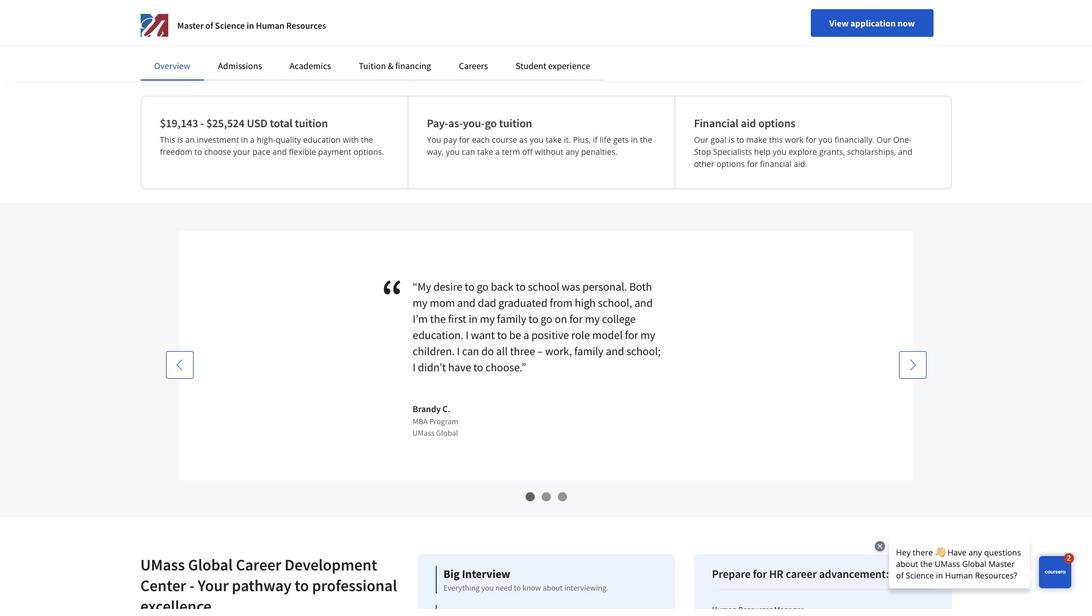 Task type: vqa. For each thing, say whether or not it's contained in the screenshot.
left by
no



Task type: describe. For each thing, give the bounding box(es) containing it.
tuition inside pay-as-you-go tuition you pay for each course as you take it. plus, if life gets in the way, you can take a term off without any penalties.
[[499, 116, 532, 130]]

view application now
[[829, 17, 915, 29]]

busy
[[624, 61, 657, 82]]

to up graduated
[[516, 280, 526, 294]]

list containing $19,143 - $25,524 usd total tuition
[[140, 96, 952, 190]]

do
[[481, 344, 494, 358]]

sessions
[[479, 61, 537, 82]]

center
[[140, 576, 186, 596]]

you up the grants,
[[819, 134, 833, 145]]

now
[[898, 17, 915, 29]]

0 horizontal spatial i
[[413, 360, 416, 375]]

financial aid options list item
[[675, 97, 942, 188]]

one-
[[893, 134, 912, 145]]

excellence
[[140, 596, 212, 610]]

positive
[[531, 328, 569, 342]]

"
[[381, 267, 413, 325]]

1 vertical spatial options
[[717, 158, 745, 169]]

in inside pay-as-you-go tuition you pay for each course as you take it. plus, if life gets in the way, you can take a term off without any penalties.
[[631, 134, 638, 145]]

umass inside the umass global career development center - your pathway to professional excellence
[[140, 555, 185, 576]]

view
[[829, 17, 849, 29]]

mba
[[413, 417, 428, 427]]

payment
[[318, 146, 351, 157]]

the inside pay-as-you-go tuition you pay for each course as you take it. plus, if life gets in the way, you can take a term off without any penalties.
[[640, 134, 652, 145]]

for right the "on"
[[569, 312, 583, 326]]

grants,
[[819, 146, 845, 157]]

school,
[[598, 296, 632, 310]]

in inside "my desire to go back to school was personal. both my mom and dad graduated from high school, and i'm the first in my family to go on for my college education. i want to be a positive role model for my children. i can do all three – work, family and school; i didn't have to choose."
[[469, 312, 478, 326]]

make
[[746, 134, 767, 145]]

both
[[629, 280, 652, 294]]

if
[[593, 134, 598, 145]]

tuition for go
[[299, 61, 345, 82]]

admissions
[[218, 60, 262, 71]]

flexible pay-as-you-go tuition and six eight-week sessions fit into your busy schedule
[[140, 61, 721, 82]]

into
[[558, 61, 586, 82]]

without
[[535, 146, 563, 157]]

from
[[550, 296, 572, 310]]

and up first
[[457, 296, 476, 310]]

tuition & financing
[[359, 60, 431, 71]]

each
[[472, 134, 490, 145]]

you inside big interview everything you need to know about interviewing.
[[481, 583, 494, 594]]

student
[[516, 60, 546, 71]]

high-
[[257, 134, 276, 145]]

an
[[185, 134, 195, 145]]

for left hr
[[753, 567, 767, 581]]

experience
[[548, 60, 590, 71]]

the inside $19,143 - $25,524 usd total tuition this is an investment in a high-quality education with the freedom to choose your pace and flexible payment options.
[[361, 134, 373, 145]]

academics link
[[290, 60, 331, 71]]

work,
[[545, 344, 572, 358]]

week
[[440, 61, 476, 82]]

1 horizontal spatial options
[[758, 116, 795, 130]]

aid.
[[794, 158, 807, 169]]

role
[[571, 328, 590, 342]]

application
[[850, 17, 896, 29]]

as- inside pay-as-you-go tuition you pay for each course as you take it. plus, if life gets in the way, you can take a term off without any penalties.
[[448, 116, 463, 130]]

student experience
[[516, 60, 590, 71]]

investment
[[197, 134, 239, 145]]

tuition
[[359, 60, 386, 71]]

big
[[443, 567, 460, 581]]

on
[[555, 312, 567, 326]]

big interview everything you need to know about interviewing.
[[443, 567, 608, 594]]

to inside big interview everything you need to know about interviewing.
[[514, 583, 521, 594]]

six
[[378, 61, 397, 82]]

umass inside brandy c. mba program umass global
[[413, 428, 435, 439]]

course
[[492, 134, 517, 145]]

master
[[177, 20, 204, 31]]

stop
[[694, 146, 711, 157]]

term
[[502, 146, 520, 157]]

you down pay
[[446, 146, 460, 157]]

i'm
[[413, 312, 428, 326]]

pay
[[443, 134, 457, 145]]

pay-as-you-go tuition list item
[[408, 97, 675, 188]]

career
[[236, 555, 281, 576]]

other
[[694, 158, 714, 169]]

view application now button
[[811, 9, 933, 37]]

desire
[[433, 280, 462, 294]]

$19,143
[[160, 116, 198, 130]]

pace
[[253, 146, 270, 157]]

schedule
[[660, 61, 721, 82]]

eight-
[[400, 61, 440, 82]]

off
[[522, 146, 533, 157]]

my down dad
[[480, 312, 495, 326]]

&
[[388, 60, 393, 71]]

overview
[[154, 60, 190, 71]]

go right admissions 'link'
[[279, 61, 295, 82]]

for up explore
[[806, 134, 817, 145]]

human
[[256, 20, 285, 31]]

2 our from the left
[[877, 134, 891, 145]]

1 our from the left
[[694, 134, 708, 145]]

a inside "my desire to go back to school was personal. both my mom and dad graduated from high school, and i'm the first in my family to go on for my college education. i want to be a positive role model for my children. i can do all three – work, family and school; i didn't have to choose."
[[523, 328, 529, 342]]

$25,524
[[206, 116, 245, 130]]

for down help
[[747, 158, 758, 169]]

c.
[[442, 403, 450, 415]]

dad
[[478, 296, 496, 310]]

flexible
[[140, 61, 194, 82]]

$19,143 - $25,524 usd total tuition this is an investment in a high-quality education with the freedom to choose your pace and flexible payment options.
[[160, 116, 384, 157]]

and inside $19,143 - $25,524 usd total tuition this is an investment in a high-quality education with the freedom to choose your pace and flexible payment options.
[[272, 146, 287, 157]]

careers
[[459, 60, 488, 71]]

college
[[602, 312, 636, 326]]

everything
[[443, 583, 480, 594]]

your
[[198, 576, 229, 596]]

careers link
[[459, 60, 488, 71]]

to right have
[[473, 360, 483, 375]]

penalties.
[[581, 146, 618, 157]]

brandy
[[413, 403, 441, 415]]

financial
[[694, 116, 739, 130]]



Task type: locate. For each thing, give the bounding box(es) containing it.
0 horizontal spatial the
[[361, 134, 373, 145]]

0 vertical spatial your
[[589, 61, 621, 82]]

0 vertical spatial umass
[[413, 428, 435, 439]]

is inside $19,143 - $25,524 usd total tuition this is an investment in a high-quality education with the freedom to choose your pace and flexible payment options.
[[177, 134, 183, 145]]

tuition up education
[[295, 116, 328, 130]]

and down 'model'
[[606, 344, 624, 358]]

1 vertical spatial umass
[[140, 555, 185, 576]]

list
[[140, 96, 952, 190]]

work
[[785, 134, 804, 145]]

0 horizontal spatial is
[[177, 134, 183, 145]]

and inside financial aid options our goal is to make this work for you financially. our one- stop specialists help you explore grants, scholarships, and other options for financial aid.
[[898, 146, 913, 157]]

2 vertical spatial i
[[413, 360, 416, 375]]

next image
[[907, 360, 918, 371]]

tuition up as
[[499, 116, 532, 130]]

- up the investment on the top
[[200, 116, 204, 130]]

overview link
[[154, 60, 190, 71]]

specialists
[[713, 146, 752, 157]]

1 horizontal spatial i
[[457, 344, 460, 358]]

can down each
[[462, 146, 475, 157]]

to right pathway
[[295, 576, 309, 596]]

in down usd
[[241, 134, 248, 145]]

as- down science
[[227, 61, 248, 82]]

is left an
[[177, 134, 183, 145]]

1 horizontal spatial your
[[589, 61, 621, 82]]

to right need
[[514, 583, 521, 594]]

pay-as-you-go tuition you pay for each course as you take it. plus, if life gets in the way, you can take a term off without any penalties.
[[427, 116, 652, 157]]

take up without
[[546, 134, 562, 145]]

go up each
[[485, 116, 497, 130]]

know
[[523, 583, 541, 594]]

a
[[250, 134, 255, 145], [495, 146, 500, 157], [523, 328, 529, 342]]

and down quality
[[272, 146, 287, 157]]

0 horizontal spatial your
[[233, 146, 250, 157]]

a left high-
[[250, 134, 255, 145]]

as- up pay
[[448, 116, 463, 130]]

my down the high
[[585, 312, 600, 326]]

0 horizontal spatial take
[[477, 146, 493, 157]]

quality
[[276, 134, 301, 145]]

and down one-
[[898, 146, 913, 157]]

the inside "my desire to go back to school was personal. both my mom and dad graduated from high school, and i'm the first in my family to go on for my college education. i want to be a positive role model for my children. i can do all three – work, family and school; i didn't have to choose."
[[430, 312, 446, 326]]

you- up each
[[463, 116, 485, 130]]

all
[[496, 344, 508, 358]]

with
[[343, 134, 359, 145]]

0 vertical spatial you-
[[248, 61, 279, 82]]

and
[[348, 61, 375, 82], [272, 146, 287, 157], [898, 146, 913, 157], [457, 296, 476, 310], [634, 296, 653, 310], [606, 344, 624, 358]]

- inside the umass global career development center - your pathway to professional excellence
[[189, 576, 195, 596]]

options.
[[353, 146, 384, 157]]

to inside the umass global career development center - your pathway to professional excellence
[[295, 576, 309, 596]]

1 horizontal spatial our
[[877, 134, 891, 145]]

program
[[429, 417, 458, 427]]

admissions link
[[218, 60, 262, 71]]

is up specialists
[[728, 134, 734, 145]]

0 horizontal spatial umass
[[140, 555, 185, 576]]

go left the "on"
[[541, 312, 552, 326]]

1 horizontal spatial a
[[495, 146, 500, 157]]

back
[[491, 280, 514, 294]]

tuition inside $19,143 - $25,524 usd total tuition this is an investment in a high-quality education with the freedom to choose your pace and flexible payment options.
[[295, 116, 328, 130]]

this
[[160, 134, 175, 145]]

can left do
[[462, 344, 479, 358]]

0 horizontal spatial as-
[[227, 61, 248, 82]]

–
[[537, 344, 543, 358]]

0 vertical spatial a
[[250, 134, 255, 145]]

graduated
[[498, 296, 547, 310]]

1 can from the top
[[462, 146, 475, 157]]

first
[[448, 312, 466, 326]]

0 vertical spatial family
[[497, 312, 526, 326]]

your left "pace"
[[233, 146, 250, 157]]

resources
[[286, 20, 326, 31]]

you down this
[[773, 146, 787, 157]]

financing
[[395, 60, 431, 71]]

i up have
[[457, 344, 460, 358]]

0 vertical spatial global
[[436, 428, 458, 439]]

1 vertical spatial global
[[188, 555, 233, 576]]

and down both
[[634, 296, 653, 310]]

and left six
[[348, 61, 375, 82]]

you
[[427, 134, 441, 145]]

help
[[754, 146, 771, 157]]

is
[[177, 134, 183, 145], [728, 134, 734, 145]]

in right first
[[469, 312, 478, 326]]

fit
[[540, 61, 555, 82]]

take down each
[[477, 146, 493, 157]]

0 vertical spatial options
[[758, 116, 795, 130]]

"my
[[413, 280, 431, 294]]

a right be
[[523, 328, 529, 342]]

pathway
[[232, 576, 291, 596]]

0 horizontal spatial family
[[497, 312, 526, 326]]

your inside $19,143 - $25,524 usd total tuition this is an investment in a high-quality education with the freedom to choose your pace and flexible payment options.
[[233, 146, 250, 157]]

1 horizontal spatial family
[[574, 344, 604, 358]]

global left "career"
[[188, 555, 233, 576]]

1 vertical spatial a
[[495, 146, 500, 157]]

tuition down resources
[[299, 61, 345, 82]]

umass up excellence
[[140, 555, 185, 576]]

total
[[270, 116, 293, 130]]

1 vertical spatial can
[[462, 344, 479, 358]]

2 horizontal spatial a
[[523, 328, 529, 342]]

financial aid options our goal is to make this work for you financially. our one- stop specialists help you explore grants, scholarships, and other options for financial aid.
[[694, 116, 913, 169]]

family down role
[[574, 344, 604, 358]]

0 horizontal spatial -
[[189, 576, 195, 596]]

2 is from the left
[[728, 134, 734, 145]]

- inside $19,143 - $25,524 usd total tuition this is an investment in a high-quality education with the freedom to choose your pace and flexible payment options.
[[200, 116, 204, 130]]

you down interview
[[481, 583, 494, 594]]

for inside pay-as-you-go tuition you pay for each course as you take it. plus, if life gets in the way, you can take a term off without any penalties.
[[459, 134, 470, 145]]

university of massachusetts global logo image
[[140, 12, 168, 39]]

2 horizontal spatial i
[[466, 328, 469, 342]]

tuition
[[299, 61, 345, 82], [295, 116, 328, 130], [499, 116, 532, 130]]

0 horizontal spatial global
[[188, 555, 233, 576]]

1 vertical spatial -
[[189, 576, 195, 596]]

academics
[[290, 60, 331, 71]]

0 vertical spatial i
[[466, 328, 469, 342]]

can inside pay-as-you-go tuition you pay for each course as you take it. plus, if life gets in the way, you can take a term off without any penalties.
[[462, 146, 475, 157]]

in left human
[[247, 20, 254, 31]]

1 vertical spatial i
[[457, 344, 460, 358]]

1 vertical spatial take
[[477, 146, 493, 157]]

1 horizontal spatial -
[[200, 116, 204, 130]]

"my desire to go back to school was personal. both my mom and dad graduated from high school, and i'm the first in my family to go on for my college education. i want to be a positive role model for my children. i can do all three – work, family and school; i didn't have to choose."
[[413, 280, 661, 375]]

you- down human
[[248, 61, 279, 82]]

in inside $19,143 - $25,524 usd total tuition this is an investment in a high-quality education with the freedom to choose your pace and flexible payment options.
[[241, 134, 248, 145]]

science
[[215, 20, 245, 31]]

to down an
[[194, 146, 202, 157]]

family up be
[[497, 312, 526, 326]]

umass
[[413, 428, 435, 439], [140, 555, 185, 576]]

i
[[466, 328, 469, 342], [457, 344, 460, 358], [413, 360, 416, 375]]

1 horizontal spatial as-
[[448, 116, 463, 130]]

0 horizontal spatial options
[[717, 158, 745, 169]]

gets
[[613, 134, 629, 145]]

go
[[279, 61, 295, 82], [485, 116, 497, 130], [477, 280, 489, 294], [541, 312, 552, 326]]

i left want
[[466, 328, 469, 342]]

high
[[575, 296, 596, 310]]

for up school;
[[625, 328, 638, 342]]

pay-
[[427, 116, 448, 130]]

umass down mba
[[413, 428, 435, 439]]

the up options.
[[361, 134, 373, 145]]

to up specialists
[[736, 134, 744, 145]]

scholarships,
[[847, 146, 896, 157]]

2 vertical spatial a
[[523, 328, 529, 342]]

want
[[471, 328, 495, 342]]

1 vertical spatial family
[[574, 344, 604, 358]]

1 vertical spatial as-
[[448, 116, 463, 130]]

tuition & financing link
[[359, 60, 431, 71]]

for right pay
[[459, 134, 470, 145]]

0 vertical spatial can
[[462, 146, 475, 157]]

1 is from the left
[[177, 134, 183, 145]]

1 horizontal spatial you-
[[463, 116, 485, 130]]

1 vertical spatial your
[[233, 146, 250, 157]]

the right gets
[[640, 134, 652, 145]]

slides element
[[152, 492, 940, 504]]

my up school;
[[640, 328, 655, 342]]

in right gets
[[631, 134, 638, 145]]

aid
[[741, 116, 756, 130]]

brandy c. mba program umass global
[[413, 403, 458, 439]]

global inside the umass global career development center - your pathway to professional excellence
[[188, 555, 233, 576]]

you right as
[[530, 134, 544, 145]]

0 vertical spatial as-
[[227, 61, 248, 82]]

was
[[562, 280, 580, 294]]

as
[[519, 134, 528, 145]]

0 vertical spatial take
[[546, 134, 562, 145]]

development
[[284, 555, 377, 576]]

financial
[[760, 158, 792, 169]]

0 horizontal spatial you-
[[248, 61, 279, 82]]

didn't
[[418, 360, 446, 375]]

for
[[459, 134, 470, 145], [806, 134, 817, 145], [747, 158, 758, 169], [569, 312, 583, 326], [625, 328, 638, 342], [753, 567, 767, 581]]

- left your
[[189, 576, 195, 596]]

previous image
[[174, 360, 185, 371]]

go up dad
[[477, 280, 489, 294]]

advancement:
[[819, 567, 889, 581]]

in
[[247, 20, 254, 31], [241, 134, 248, 145], [631, 134, 638, 145], [469, 312, 478, 326]]

student experience link
[[516, 60, 590, 71]]

three
[[510, 344, 535, 358]]

to inside financial aid options our goal is to make this work for you financially. our one- stop specialists help you explore grants, scholarships, and other options for financial aid.
[[736, 134, 744, 145]]

usd
[[247, 116, 268, 130]]

1 vertical spatial you-
[[463, 116, 485, 130]]

go inside pay-as-you-go tuition you pay for each course as you take it. plus, if life gets in the way, you can take a term off without any penalties.
[[485, 116, 497, 130]]

1 horizontal spatial umass
[[413, 428, 435, 439]]

$19,143 - $25,524 usd total tuition list item
[[141, 97, 408, 188]]

my up the i'm
[[413, 296, 427, 310]]

can inside "my desire to go back to school was personal. both my mom and dad graduated from high school, and i'm the first in my family to go on for my college education. i want to be a positive role model for my children. i can do all three – work, family and school; i didn't have to choose."
[[462, 344, 479, 358]]

0 vertical spatial -
[[200, 116, 204, 130]]

1 horizontal spatial global
[[436, 428, 458, 439]]

a inside pay-as-you-go tuition you pay for each course as you take it. plus, if life gets in the way, you can take a term off without any penalties.
[[495, 146, 500, 157]]

you
[[530, 134, 544, 145], [819, 134, 833, 145], [446, 146, 460, 157], [773, 146, 787, 157], [481, 583, 494, 594]]

a inside $19,143 - $25,524 usd total tuition this is an investment in a high-quality education with the freedom to choose your pace and flexible payment options.
[[250, 134, 255, 145]]

explore
[[789, 146, 817, 157]]

school
[[528, 280, 559, 294]]

to left be
[[497, 328, 507, 342]]

2 can from the top
[[462, 344, 479, 358]]

options down specialists
[[717, 158, 745, 169]]

to inside $19,143 - $25,524 usd total tuition this is an investment in a high-quality education with the freedom to choose your pace and flexible payment options.
[[194, 146, 202, 157]]

i left didn't
[[413, 360, 416, 375]]

0 horizontal spatial a
[[250, 134, 255, 145]]

1 horizontal spatial take
[[546, 134, 562, 145]]

global inside brandy c. mba program umass global
[[436, 428, 458, 439]]

model
[[592, 328, 623, 342]]

choose
[[204, 146, 231, 157]]

1 horizontal spatial is
[[728, 134, 734, 145]]

children.
[[413, 344, 455, 358]]

financially.
[[835, 134, 875, 145]]

about
[[543, 583, 563, 594]]

family
[[497, 312, 526, 326], [574, 344, 604, 358]]

way,
[[427, 146, 444, 157]]

our up scholarships,
[[877, 134, 891, 145]]

the up education.
[[430, 312, 446, 326]]

have
[[448, 360, 471, 375]]

is inside financial aid options our goal is to make this work for you financially. our one- stop specialists help you explore grants, scholarships, and other options for financial aid.
[[728, 134, 734, 145]]

plus,
[[573, 134, 591, 145]]

to right desire
[[465, 280, 475, 294]]

education.
[[413, 328, 463, 342]]

options
[[758, 116, 795, 130], [717, 158, 745, 169]]

tuition for total
[[295, 116, 328, 130]]

0 horizontal spatial our
[[694, 134, 708, 145]]

career
[[786, 567, 817, 581]]

1 horizontal spatial the
[[430, 312, 446, 326]]

your right the 'into'
[[589, 61, 621, 82]]

you- inside pay-as-you-go tuition you pay for each course as you take it. plus, if life gets in the way, you can take a term off without any penalties.
[[463, 116, 485, 130]]

interviewing.
[[564, 583, 608, 594]]

our up stop
[[694, 134, 708, 145]]

options up this
[[758, 116, 795, 130]]

global down "program"
[[436, 428, 458, 439]]

2 horizontal spatial the
[[640, 134, 652, 145]]

a left term
[[495, 146, 500, 157]]

to down graduated
[[529, 312, 538, 326]]

prepare
[[712, 567, 751, 581]]



